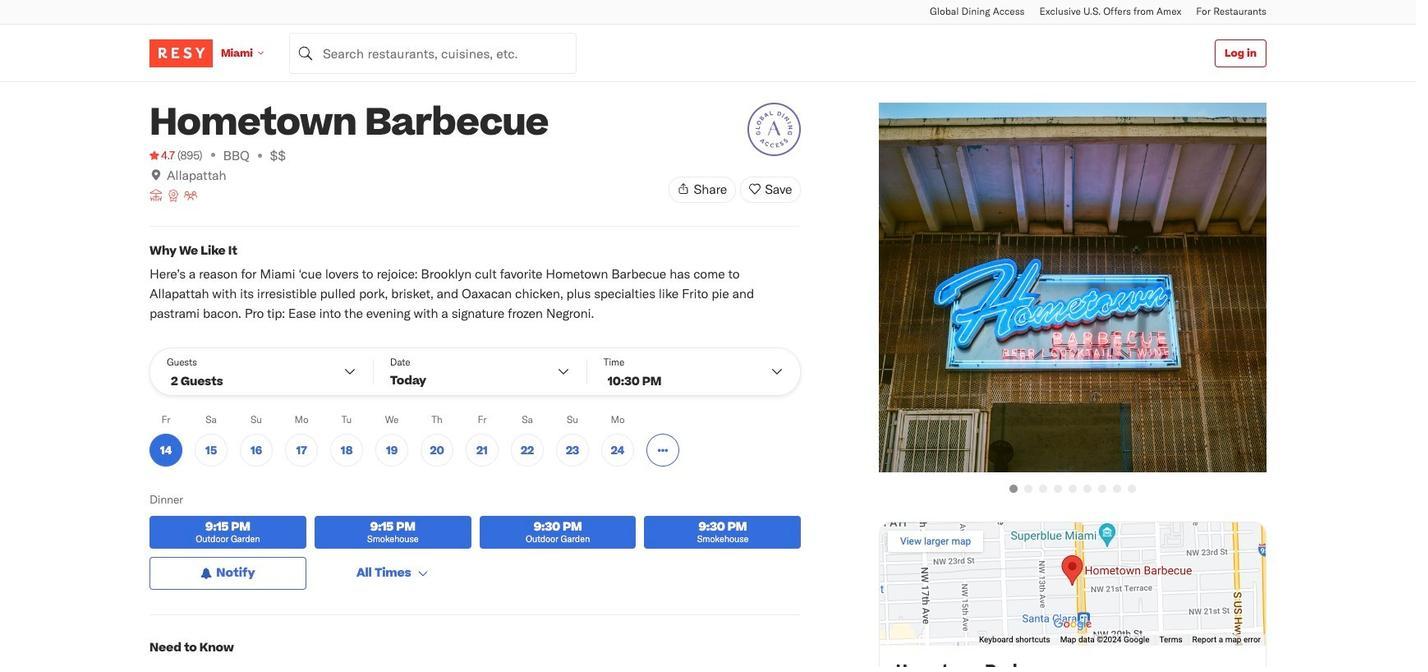 Task type: locate. For each thing, give the bounding box(es) containing it.
4.7 out of 5 stars image
[[150, 147, 175, 164]]

None field
[[289, 32, 577, 74]]

Search restaurants, cuisines, etc. text field
[[289, 32, 577, 74]]



